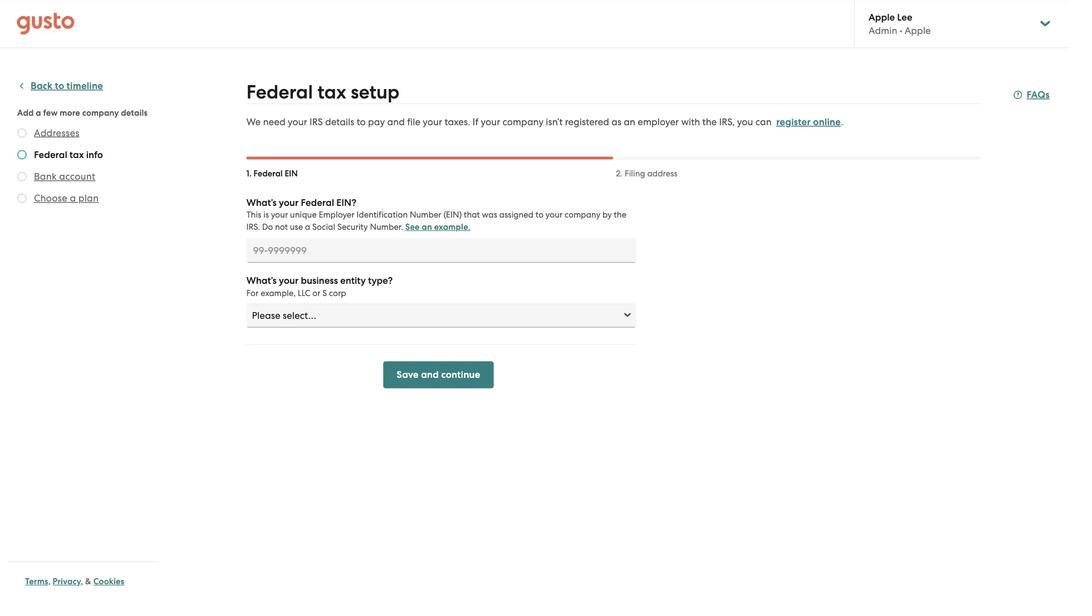 Task type: describe. For each thing, give the bounding box(es) containing it.
0 horizontal spatial details
[[121, 108, 148, 118]]

federal tax info
[[34, 149, 103, 160]]

timeline
[[67, 80, 103, 92]]

bank
[[34, 171, 57, 182]]

2 check image from the top
[[17, 172, 27, 182]]

do
[[262, 222, 273, 232]]

the inside we need your irs details to pay and file your taxes. if your company isn't registered as an employer with the irs, you can register online .
[[703, 116, 717, 128]]

privacy link
[[53, 577, 81, 587]]

ein?
[[337, 197, 357, 208]]

more
[[60, 108, 80, 118]]

federal tax setup
[[247, 81, 400, 104]]

lee
[[898, 11, 913, 23]]

setup
[[351, 81, 400, 104]]

plan
[[78, 193, 99, 204]]

terms , privacy , & cookies
[[25, 577, 124, 587]]

cookies button
[[93, 576, 124, 589]]

cookies
[[93, 577, 124, 587]]

you
[[738, 116, 754, 128]]

online
[[814, 116, 842, 128]]

your inside what's your business entity type? for example, llc or s corp
[[279, 275, 299, 287]]

federal ein
[[254, 169, 298, 179]]

choose a plan
[[34, 193, 99, 204]]

a for add
[[36, 108, 41, 118]]

choose
[[34, 193, 67, 204]]

need
[[263, 116, 286, 128]]

company for this is your unique employer identification number (ein) that was assigned to your company by the irs. do not use a social security number.
[[565, 210, 601, 220]]

that
[[464, 210, 480, 220]]

an inside we need your irs details to pay and file your taxes. if your company isn't registered as an employer with the irs, you can register online .
[[624, 116, 636, 128]]

unique
[[290, 210, 317, 220]]

check image for addresses
[[17, 128, 27, 138]]

employer
[[319, 210, 355, 220]]

identification
[[357, 210, 408, 220]]

not
[[275, 222, 288, 232]]

business
[[301, 275, 338, 287]]

llc
[[298, 288, 311, 298]]

to inside we need your irs details to pay and file your taxes. if your company isn't registered as an employer with the irs, you can register online .
[[357, 116, 366, 128]]

your left irs
[[288, 116, 307, 128]]

federal for federal ein
[[254, 169, 283, 179]]

was
[[482, 210, 498, 220]]

1 check image from the top
[[17, 150, 27, 160]]

1 , from the left
[[48, 577, 51, 587]]

bank account
[[34, 171, 95, 182]]

can
[[756, 116, 772, 128]]

what's your business entity type? for example, llc or s corp
[[247, 275, 393, 298]]

irs,
[[720, 116, 735, 128]]

an inside popup button
[[422, 222, 432, 232]]

0 horizontal spatial company
[[82, 108, 119, 118]]

add a few more company details
[[17, 108, 148, 118]]

.
[[842, 116, 844, 128]]

privacy
[[53, 577, 81, 587]]

company for we need your irs details to pay and file your taxes. if your company isn't registered as an employer with the irs, you can register online .
[[503, 116, 544, 128]]

a inside "this is your unique employer identification number (ein) that was assigned to your company by the irs. do not use a social security number."
[[305, 222, 310, 232]]

federal for federal tax info
[[34, 149, 67, 160]]

save and continue
[[397, 369, 481, 381]]

addresses button
[[34, 126, 80, 140]]

irs
[[310, 116, 323, 128]]

the inside "this is your unique employer identification number (ein) that was assigned to your company by the irs. do not use a social security number."
[[614, 210, 627, 220]]

add
[[17, 108, 34, 118]]

register online link
[[777, 116, 842, 128]]

account
[[59, 171, 95, 182]]

federal up unique
[[301, 197, 334, 208]]

filing
[[625, 169, 646, 178]]

What's your Federal EIN? text field
[[247, 238, 637, 263]]

address
[[648, 169, 678, 178]]

ein
[[285, 169, 298, 179]]

we
[[247, 116, 261, 128]]

(ein)
[[444, 210, 462, 220]]

assigned
[[500, 210, 534, 220]]

see an example. button
[[406, 221, 471, 234]]

isn't
[[546, 116, 563, 128]]

what's for what's your business entity type? for example, llc or s corp
[[247, 275, 277, 287]]

save and continue button
[[384, 362, 494, 389]]

file
[[407, 116, 421, 128]]

see
[[406, 222, 420, 232]]

choose a plan button
[[34, 192, 99, 205]]

your right "if"
[[481, 116, 501, 128]]

number
[[410, 210, 442, 220]]

few
[[43, 108, 58, 118]]

s
[[323, 288, 327, 298]]

and inside button
[[421, 369, 439, 381]]

we need your irs details to pay and file your taxes. if your company isn't registered as an employer with the irs, you can register online .
[[247, 116, 844, 128]]

registered
[[565, 116, 610, 128]]

what's for what's your federal ein?
[[247, 197, 277, 208]]

with
[[682, 116, 701, 128]]

see an example.
[[406, 222, 471, 232]]



Task type: locate. For each thing, give the bounding box(es) containing it.
a
[[36, 108, 41, 118], [70, 193, 76, 204], [305, 222, 310, 232]]

0 horizontal spatial tax
[[70, 149, 84, 160]]

federal left ein
[[254, 169, 283, 179]]

what's your federal ein?
[[247, 197, 357, 208]]

faqs button
[[1014, 88, 1050, 102]]

the
[[703, 116, 717, 128], [614, 210, 627, 220]]

0 horizontal spatial ,
[[48, 577, 51, 587]]

for
[[247, 288, 259, 298]]

apple right •
[[905, 25, 931, 36]]

1 horizontal spatial company
[[503, 116, 544, 128]]

employer
[[638, 116, 679, 128]]

federal up bank
[[34, 149, 67, 160]]

taxes.
[[445, 116, 471, 128]]

a for choose
[[70, 193, 76, 204]]

2 horizontal spatial to
[[536, 210, 544, 220]]

security
[[338, 222, 368, 232]]

an right as
[[624, 116, 636, 128]]

to inside button
[[55, 80, 64, 92]]

info
[[86, 149, 103, 160]]

as
[[612, 116, 622, 128]]

irs.
[[247, 222, 260, 232]]

1 horizontal spatial the
[[703, 116, 717, 128]]

social
[[312, 222, 336, 232]]

is
[[264, 210, 269, 220]]

addresses
[[34, 127, 80, 138]]

check image down add
[[17, 128, 27, 138]]

your right assigned on the left
[[546, 210, 563, 220]]

1 vertical spatial apple
[[905, 25, 931, 36]]

, left the &
[[81, 577, 83, 587]]

details inside we need your irs details to pay and file your taxes. if your company isn't registered as an employer with the irs, you can register online .
[[325, 116, 355, 128]]

your right file
[[423, 116, 443, 128]]

2 , from the left
[[81, 577, 83, 587]]

2 check image from the top
[[17, 194, 27, 203]]

0 vertical spatial to
[[55, 80, 64, 92]]

federal for federal tax setup
[[247, 81, 313, 104]]

check image left the choose at left
[[17, 194, 27, 203]]

and left file
[[388, 116, 405, 128]]

0 horizontal spatial and
[[388, 116, 405, 128]]

type?
[[368, 275, 393, 287]]

2 vertical spatial a
[[305, 222, 310, 232]]

tax for info
[[70, 149, 84, 160]]

0 vertical spatial apple
[[869, 11, 896, 23]]

0 vertical spatial tax
[[318, 81, 346, 104]]

tax up irs
[[318, 81, 346, 104]]

0 horizontal spatial an
[[422, 222, 432, 232]]

check image
[[17, 128, 27, 138], [17, 194, 27, 203]]

1 vertical spatial tax
[[70, 149, 84, 160]]

1 what's from the top
[[247, 197, 277, 208]]

0 vertical spatial check image
[[17, 150, 27, 160]]

1 horizontal spatial to
[[357, 116, 366, 128]]

apple
[[869, 11, 896, 23], [905, 25, 931, 36]]

the left irs,
[[703, 116, 717, 128]]

1 horizontal spatial ,
[[81, 577, 83, 587]]

0 horizontal spatial the
[[614, 210, 627, 220]]

to
[[55, 80, 64, 92], [357, 116, 366, 128], [536, 210, 544, 220]]

and inside we need your irs details to pay and file your taxes. if your company isn't registered as an employer with the irs, you can register online .
[[388, 116, 405, 128]]

federal tax info list
[[17, 126, 154, 207]]

apple up admin
[[869, 11, 896, 23]]

back
[[31, 80, 53, 92]]

tax
[[318, 81, 346, 104], [70, 149, 84, 160]]

a right use at the top of the page
[[305, 222, 310, 232]]

admin
[[869, 25, 898, 36]]

save
[[397, 369, 419, 381]]

1 horizontal spatial a
[[70, 193, 76, 204]]

company left by at right
[[565, 210, 601, 220]]

pay
[[368, 116, 385, 128]]

to left pay
[[357, 116, 366, 128]]

this
[[247, 210, 262, 220]]

if
[[473, 116, 479, 128]]

by
[[603, 210, 612, 220]]

your up 'example,' on the top
[[279, 275, 299, 287]]

, left "privacy" link on the bottom left of page
[[48, 577, 51, 587]]

1 vertical spatial what's
[[247, 275, 277, 287]]

tax for setup
[[318, 81, 346, 104]]

a left plan
[[70, 193, 76, 204]]

company left isn't
[[503, 116, 544, 128]]

what's inside what's your business entity type? for example, llc or s corp
[[247, 275, 277, 287]]

to right assigned on the left
[[536, 210, 544, 220]]

0 vertical spatial the
[[703, 116, 717, 128]]

an down number
[[422, 222, 432, 232]]

1 check image from the top
[[17, 128, 27, 138]]

0 vertical spatial and
[[388, 116, 405, 128]]

this is your unique employer identification number (ein) that was assigned to your company by the irs. do not use a social security number.
[[247, 210, 627, 232]]

use
[[290, 222, 303, 232]]

check image down add
[[17, 150, 27, 160]]

your
[[288, 116, 307, 128], [423, 116, 443, 128], [481, 116, 501, 128], [279, 197, 299, 208], [271, 210, 288, 220], [546, 210, 563, 220], [279, 275, 299, 287]]

example.
[[434, 222, 471, 232]]

company right 'more'
[[82, 108, 119, 118]]

0 vertical spatial what's
[[247, 197, 277, 208]]

tax left info
[[70, 149, 84, 160]]

register
[[777, 116, 811, 128]]

1 horizontal spatial apple
[[905, 25, 931, 36]]

1 horizontal spatial details
[[325, 116, 355, 128]]

0 horizontal spatial apple
[[869, 11, 896, 23]]

check image left bank
[[17, 172, 27, 182]]

apple lee admin • apple
[[869, 11, 931, 36]]

1 vertical spatial check image
[[17, 172, 27, 182]]

and
[[388, 116, 405, 128], [421, 369, 439, 381]]

bank account button
[[34, 170, 95, 183]]

a inside button
[[70, 193, 76, 204]]

•
[[900, 25, 903, 36]]

a left the "few"
[[36, 108, 41, 118]]

company inside "this is your unique employer identification number (ein) that was assigned to your company by the irs. do not use a social security number."
[[565, 210, 601, 220]]

company
[[82, 108, 119, 118], [503, 116, 544, 128], [565, 210, 601, 220]]

filing address
[[625, 169, 678, 178]]

1 horizontal spatial tax
[[318, 81, 346, 104]]

company inside we need your irs details to pay and file your taxes. if your company isn't registered as an employer with the irs, you can register online .
[[503, 116, 544, 128]]

,
[[48, 577, 51, 587], [81, 577, 83, 587]]

0 horizontal spatial to
[[55, 80, 64, 92]]

and right "save"
[[421, 369, 439, 381]]

back to timeline
[[31, 80, 103, 92]]

number.
[[370, 222, 403, 232]]

back to timeline button
[[17, 79, 103, 93]]

what's up for
[[247, 275, 277, 287]]

1 vertical spatial to
[[357, 116, 366, 128]]

details
[[121, 108, 148, 118], [325, 116, 355, 128]]

0 vertical spatial an
[[624, 116, 636, 128]]

0 horizontal spatial a
[[36, 108, 41, 118]]

1 vertical spatial and
[[421, 369, 439, 381]]

to right back
[[55, 80, 64, 92]]

the right by at right
[[614, 210, 627, 220]]

your up not
[[271, 210, 288, 220]]

your up unique
[[279, 197, 299, 208]]

what's up is
[[247, 197, 277, 208]]

check image
[[17, 150, 27, 160], [17, 172, 27, 182]]

corp
[[329, 288, 346, 298]]

1 vertical spatial a
[[70, 193, 76, 204]]

example,
[[261, 288, 296, 298]]

what's
[[247, 197, 277, 208], [247, 275, 277, 287]]

2 what's from the top
[[247, 275, 277, 287]]

2 vertical spatial to
[[536, 210, 544, 220]]

terms
[[25, 577, 48, 587]]

1 horizontal spatial and
[[421, 369, 439, 381]]

1 vertical spatial check image
[[17, 194, 27, 203]]

entity
[[340, 275, 366, 287]]

faqs
[[1028, 89, 1050, 101]]

0 vertical spatial check image
[[17, 128, 27, 138]]

federal up 'need'
[[247, 81, 313, 104]]

&
[[85, 577, 91, 587]]

tax inside "list"
[[70, 149, 84, 160]]

1 vertical spatial the
[[614, 210, 627, 220]]

or
[[313, 288, 321, 298]]

home image
[[17, 13, 75, 35]]

to inside "this is your unique employer identification number (ein) that was assigned to your company by the irs. do not use a social security number."
[[536, 210, 544, 220]]

2 horizontal spatial company
[[565, 210, 601, 220]]

1 horizontal spatial an
[[624, 116, 636, 128]]

federal inside "list"
[[34, 149, 67, 160]]

continue
[[442, 369, 481, 381]]

check image for choose a plan
[[17, 194, 27, 203]]

federal
[[247, 81, 313, 104], [34, 149, 67, 160], [254, 169, 283, 179], [301, 197, 334, 208]]

terms link
[[25, 577, 48, 587]]

0 vertical spatial a
[[36, 108, 41, 118]]

1 vertical spatial an
[[422, 222, 432, 232]]

2 horizontal spatial a
[[305, 222, 310, 232]]



Task type: vqa. For each thing, say whether or not it's contained in the screenshot.
1st list from the bottom
no



